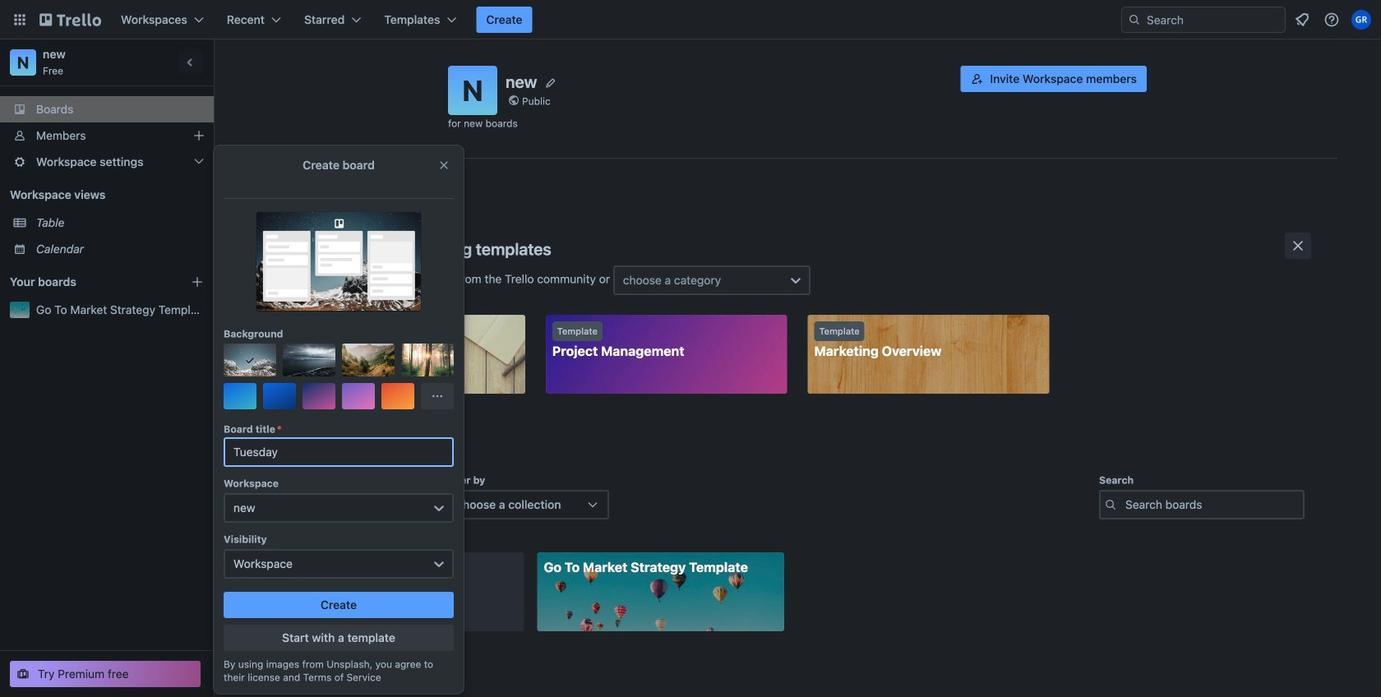 Task type: locate. For each thing, give the bounding box(es) containing it.
Search field
[[1142, 8, 1286, 31]]

close popover image
[[438, 159, 451, 172]]

greg robinson (gregrobinson96) image
[[1352, 10, 1372, 30]]

search image
[[1129, 13, 1142, 26]]

your boards with 1 items element
[[10, 272, 166, 292]]

None text field
[[224, 438, 454, 467]]



Task type: vqa. For each thing, say whether or not it's contained in the screenshot.
sm "image"
no



Task type: describe. For each thing, give the bounding box(es) containing it.
add board image
[[191, 276, 204, 289]]

Search boards text field
[[1100, 490, 1305, 520]]

primary element
[[0, 0, 1382, 39]]

0 notifications image
[[1293, 10, 1313, 30]]

back to home image
[[39, 7, 101, 33]]

open information menu image
[[1324, 12, 1341, 28]]

custom image image
[[243, 354, 257, 367]]

workspace navigation collapse icon image
[[179, 51, 202, 74]]



